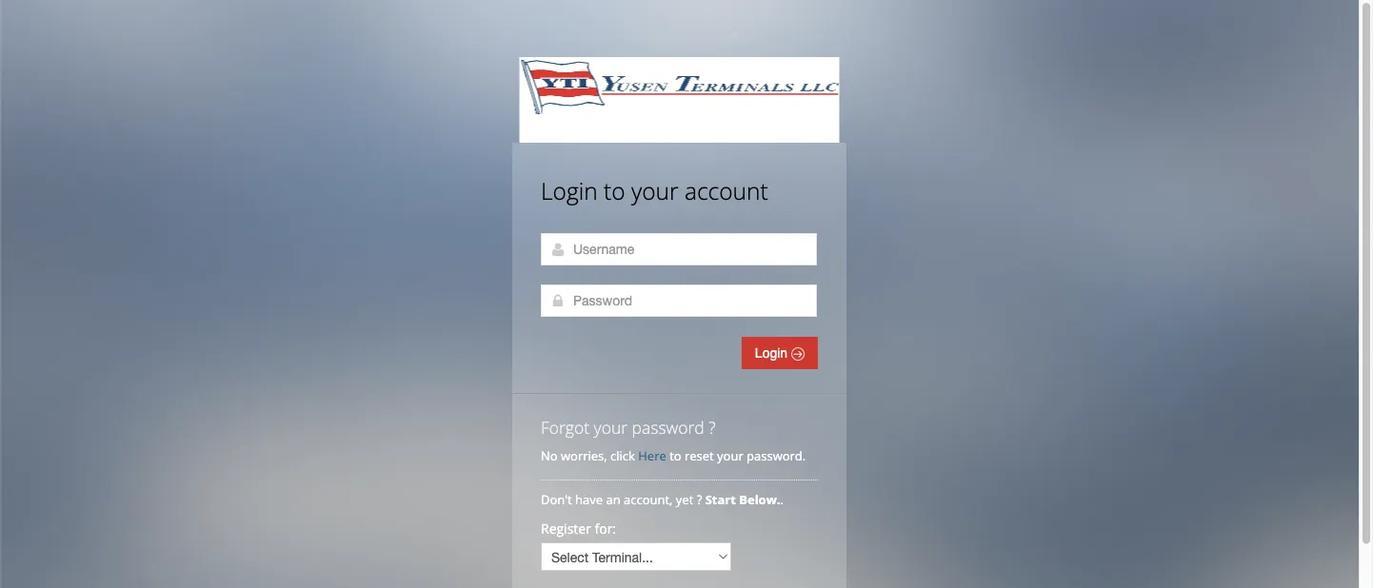 Task type: locate. For each thing, give the bounding box(es) containing it.
1 horizontal spatial login
[[755, 346, 791, 361]]

0 horizontal spatial to
[[604, 175, 625, 206]]

here
[[638, 448, 666, 465]]

? up reset
[[709, 416, 716, 439]]

Password password field
[[541, 285, 817, 317]]

below.
[[739, 491, 780, 509]]

worries,
[[561, 448, 607, 465]]

to right 'here'
[[670, 448, 682, 465]]

password
[[632, 416, 705, 439]]

forgot
[[541, 416, 590, 439]]

your
[[631, 175, 679, 206], [594, 416, 628, 439], [717, 448, 744, 465]]

here link
[[638, 448, 666, 465]]

an
[[606, 491, 621, 509]]

0 horizontal spatial your
[[594, 416, 628, 439]]

don't
[[541, 491, 572, 509]]

swapright image
[[791, 348, 805, 361]]

password.
[[747, 448, 806, 465]]

lock image
[[550, 293, 566, 309]]

0 horizontal spatial login
[[541, 175, 598, 206]]

0 vertical spatial ?
[[709, 416, 716, 439]]

0 horizontal spatial ?
[[697, 491, 702, 509]]

1 horizontal spatial ?
[[709, 416, 716, 439]]

register
[[541, 520, 591, 538]]

1 horizontal spatial to
[[670, 448, 682, 465]]

your up click
[[594, 416, 628, 439]]

? right 'yet'
[[697, 491, 702, 509]]

yet
[[676, 491, 694, 509]]

your up username text field
[[631, 175, 679, 206]]

?
[[709, 416, 716, 439], [697, 491, 702, 509]]

login
[[541, 175, 598, 206], [755, 346, 791, 361]]

your right reset
[[717, 448, 744, 465]]

1 vertical spatial to
[[670, 448, 682, 465]]

0 vertical spatial login
[[541, 175, 598, 206]]

to up username text field
[[604, 175, 625, 206]]

to inside forgot your password ? no worries, click here to reset your password.
[[670, 448, 682, 465]]

1 vertical spatial login
[[755, 346, 791, 361]]

.
[[780, 491, 784, 509]]

login button
[[742, 337, 818, 370]]

register for:
[[541, 520, 616, 538]]

2 horizontal spatial your
[[717, 448, 744, 465]]

login inside button
[[755, 346, 791, 361]]

to
[[604, 175, 625, 206], [670, 448, 682, 465]]

login for login to your account
[[541, 175, 598, 206]]

0 vertical spatial your
[[631, 175, 679, 206]]



Task type: describe. For each thing, give the bounding box(es) containing it.
2 vertical spatial your
[[717, 448, 744, 465]]

0 vertical spatial to
[[604, 175, 625, 206]]

have
[[575, 491, 603, 509]]

reset
[[685, 448, 714, 465]]

no
[[541, 448, 558, 465]]

1 vertical spatial ?
[[697, 491, 702, 509]]

account
[[685, 175, 768, 206]]

1 horizontal spatial your
[[631, 175, 679, 206]]

click
[[611, 448, 635, 465]]

forgot your password ? no worries, click here to reset your password.
[[541, 416, 806, 465]]

don't have an account, yet ? start below. .
[[541, 491, 787, 509]]

login to your account
[[541, 175, 768, 206]]

? inside forgot your password ? no worries, click here to reset your password.
[[709, 416, 716, 439]]

1 vertical spatial your
[[594, 416, 628, 439]]

start
[[705, 491, 736, 509]]

user image
[[550, 242, 566, 257]]

Username text field
[[541, 233, 817, 266]]

login for login
[[755, 346, 791, 361]]

account,
[[624, 491, 673, 509]]

for:
[[595, 520, 616, 538]]



Task type: vqa. For each thing, say whether or not it's contained in the screenshot.
An
yes



